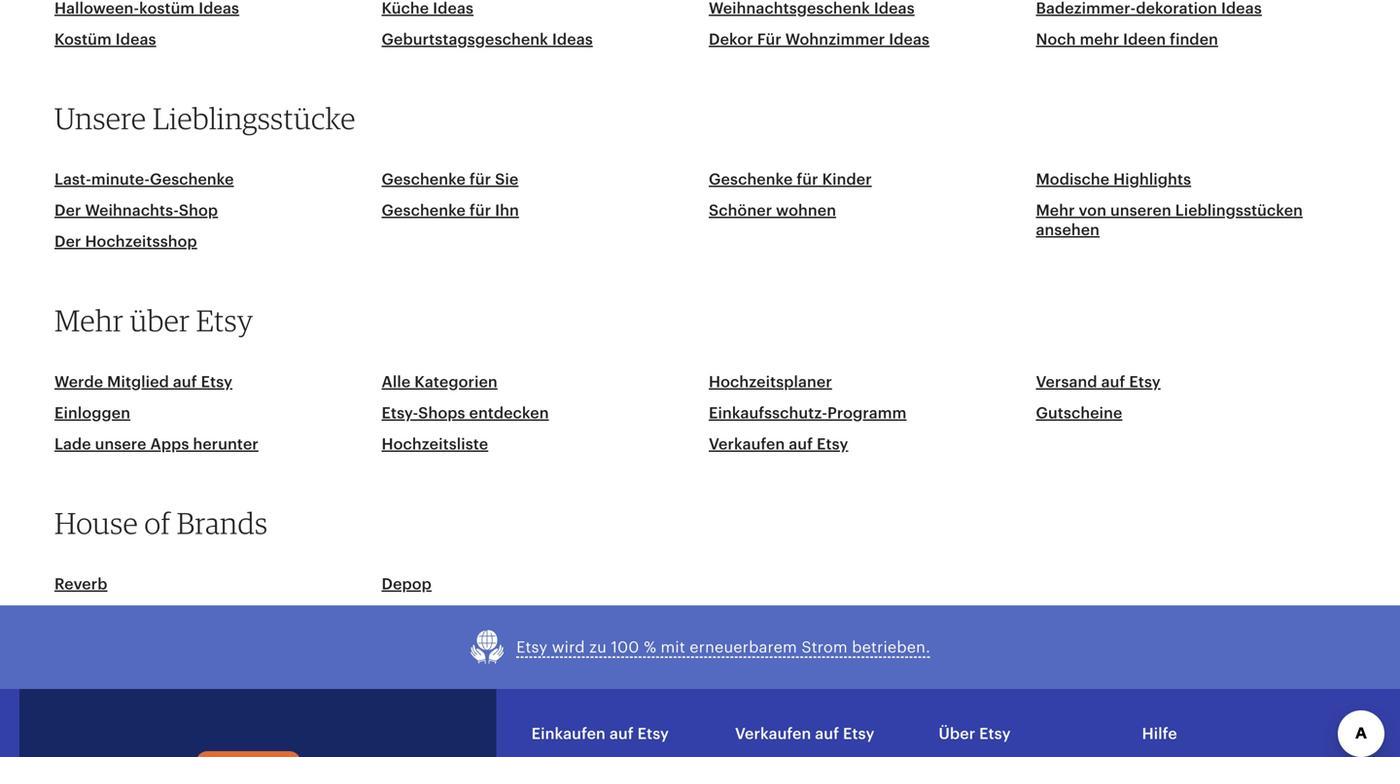 Task type: describe. For each thing, give the bounding box(es) containing it.
mehr for mehr über etsy
[[54, 303, 124, 339]]

der for der weihnachts-shop
[[54, 202, 81, 220]]

hilfe
[[1143, 726, 1178, 743]]

ihn
[[495, 202, 519, 220]]

für for ihn
[[470, 202, 491, 220]]

geschenke up shop at the left of the page
[[150, 171, 234, 188]]

sie
[[495, 171, 519, 188]]

last-
[[54, 171, 91, 188]]

mehr von unseren lieblingsstücken ansehen
[[1037, 202, 1304, 239]]

wohnzimmer
[[786, 31, 886, 48]]

depop link
[[382, 576, 432, 593]]

lade unsere apps herunter
[[54, 436, 259, 453]]

etsy-shops entdecken
[[382, 405, 549, 422]]

gutscheine link
[[1037, 405, 1123, 422]]

strom
[[802, 639, 848, 656]]

auf right the 'mitglied' at the left of page
[[173, 373, 197, 391]]

0 vertical spatial verkaufen auf etsy
[[709, 436, 849, 453]]

einkaufsschutz-programm
[[709, 405, 907, 422]]

der for der hochzeitsshop
[[54, 233, 81, 251]]

dekor für wohnzimmer ideas
[[709, 31, 930, 48]]

werde mitglied auf etsy link
[[54, 373, 233, 391]]

wird
[[552, 639, 585, 656]]

einkaufsschutz-
[[709, 405, 828, 422]]

über
[[130, 303, 190, 339]]

der hochzeitsshop
[[54, 233, 197, 251]]

etsy-
[[382, 405, 418, 422]]

auf up gutscheine
[[1102, 373, 1126, 391]]

kostüm ideas link
[[54, 31, 156, 48]]

kostüm
[[54, 31, 112, 48]]

geschenke for geschenke für sie
[[382, 171, 466, 188]]

mehr for mehr von unseren lieblingsstücken ansehen
[[1037, 202, 1076, 220]]

zu
[[590, 639, 607, 656]]

brands
[[177, 505, 268, 541]]

shops
[[418, 405, 466, 422]]

100 %
[[611, 639, 657, 656]]

verkaufen auf etsy link
[[709, 436, 849, 453]]

gutscheine
[[1037, 405, 1123, 422]]

modische
[[1037, 171, 1110, 188]]

last-minute-geschenke link
[[54, 171, 234, 188]]

weihnachts-
[[85, 202, 179, 220]]

geschenke für sie link
[[382, 171, 519, 188]]

etsy wird zu 100 % mit erneuerbarem strom betrieben.
[[517, 639, 931, 656]]

einkaufsschutz-programm link
[[709, 405, 907, 422]]

betrieben.
[[852, 639, 931, 656]]

mehr von unseren lieblingsstücken ansehen link
[[1037, 202, 1304, 239]]

shop
[[179, 202, 218, 220]]

etsy right einkaufen
[[638, 726, 669, 743]]

ideas for kostüm ideas
[[116, 31, 156, 48]]

geschenke für ihn
[[382, 202, 519, 220]]

auf down strom
[[816, 726, 840, 743]]

dekor für wohnzimmer ideas link
[[709, 31, 930, 48]]

etsy up herunter on the left bottom of the page
[[201, 373, 233, 391]]

lieblingsstücke
[[153, 100, 356, 136]]

herunter
[[193, 436, 259, 453]]

noch mehr ideen finden
[[1037, 31, 1219, 48]]

einkaufen auf etsy
[[532, 726, 669, 743]]

ideen
[[1124, 31, 1167, 48]]

house
[[54, 505, 138, 541]]

alle
[[382, 373, 411, 391]]

wohnen
[[777, 202, 837, 220]]

mitglied
[[107, 373, 169, 391]]

1 vertical spatial verkaufen auf etsy
[[735, 726, 875, 743]]

unsere lieblingsstücke
[[54, 100, 356, 136]]

schöner wohnen
[[709, 202, 837, 220]]

über
[[939, 726, 976, 743]]

dekor
[[709, 31, 754, 48]]

mit
[[661, 639, 686, 656]]

hochzeitsshop
[[85, 233, 197, 251]]



Task type: locate. For each thing, give the bounding box(es) containing it.
lieblingsstücken
[[1176, 202, 1304, 220]]

verkaufen auf etsy down einkaufsschutz-
[[709, 436, 849, 453]]

noch
[[1037, 31, 1077, 48]]

ansehen
[[1037, 222, 1100, 239]]

2 ideas from the left
[[552, 31, 593, 48]]

versand auf etsy
[[1037, 373, 1161, 391]]

werde
[[54, 373, 103, 391]]

1 horizontal spatial mehr
[[1037, 202, 1076, 220]]

verkaufen down erneuerbarem
[[735, 726, 812, 743]]

verkaufen
[[709, 436, 785, 453], [735, 726, 812, 743]]

programm
[[828, 405, 907, 422]]

mehr inside mehr von unseren lieblingsstücken ansehen
[[1037, 202, 1076, 220]]

noch mehr ideen finden link
[[1037, 31, 1219, 48]]

last-minute-geschenke
[[54, 171, 234, 188]]

für for sie
[[470, 171, 491, 188]]

einkaufen
[[532, 726, 606, 743]]

mehr
[[1080, 31, 1120, 48]]

geschenke up 'geschenke für ihn' link
[[382, 171, 466, 188]]

1 horizontal spatial ideas
[[552, 31, 593, 48]]

werde mitglied auf etsy
[[54, 373, 233, 391]]

auf
[[173, 373, 197, 391], [1102, 373, 1126, 391], [789, 436, 813, 453], [610, 726, 634, 743], [816, 726, 840, 743]]

für left ihn
[[470, 202, 491, 220]]

für
[[758, 31, 782, 48]]

mehr up werde
[[54, 303, 124, 339]]

ideas
[[116, 31, 156, 48], [552, 31, 593, 48], [889, 31, 930, 48]]

reverb
[[54, 576, 108, 593]]

etsy right "versand"
[[1130, 373, 1161, 391]]

of
[[145, 505, 170, 541]]

etsy-shops entdecken link
[[382, 405, 549, 422]]

geschenke für sie
[[382, 171, 519, 188]]

der weihnachts-shop
[[54, 202, 218, 220]]

1 der from the top
[[54, 202, 81, 220]]

depop
[[382, 576, 432, 593]]

für for kinder
[[797, 171, 819, 188]]

lade
[[54, 436, 91, 453]]

mehr über etsy
[[54, 303, 253, 339]]

highlights
[[1114, 171, 1192, 188]]

versand auf etsy link
[[1037, 373, 1161, 391]]

etsy right über
[[196, 303, 253, 339]]

geschenke
[[150, 171, 234, 188], [382, 171, 466, 188], [709, 171, 793, 188], [382, 202, 466, 220]]

0 horizontal spatial ideas
[[116, 31, 156, 48]]

geschenke für kinder
[[709, 171, 872, 188]]

etsy inside button
[[517, 639, 548, 656]]

0 horizontal spatial mehr
[[54, 303, 124, 339]]

mehr
[[1037, 202, 1076, 220], [54, 303, 124, 339]]

hochzeitsliste
[[382, 436, 489, 453]]

geschenke down geschenke für sie link
[[382, 202, 466, 220]]

geschenke for geschenke für ihn
[[382, 202, 466, 220]]

hochzeitsliste link
[[382, 436, 489, 453]]

verkaufen auf etsy down strom
[[735, 726, 875, 743]]

0 vertical spatial verkaufen
[[709, 436, 785, 453]]

etsy
[[196, 303, 253, 339], [201, 373, 233, 391], [1130, 373, 1161, 391], [817, 436, 849, 453], [517, 639, 548, 656], [638, 726, 669, 743], [843, 726, 875, 743], [980, 726, 1011, 743]]

modische highlights
[[1037, 171, 1192, 188]]

hochzeitsplaner link
[[709, 373, 833, 391]]

etsy down betrieben. at bottom right
[[843, 726, 875, 743]]

einloggen link
[[54, 405, 130, 422]]

kostüm ideas
[[54, 31, 156, 48]]

alle kategorien link
[[382, 373, 498, 391]]

über etsy
[[939, 726, 1011, 743]]

schöner wohnen link
[[709, 202, 837, 220]]

unsere
[[95, 436, 146, 453]]

finden
[[1170, 31, 1219, 48]]

für left sie
[[470, 171, 491, 188]]

der
[[54, 202, 81, 220], [54, 233, 81, 251]]

versand
[[1037, 373, 1098, 391]]

auf down einkaufsschutz-programm
[[789, 436, 813, 453]]

1 vertical spatial der
[[54, 233, 81, 251]]

etsy right über at the right of the page
[[980, 726, 1011, 743]]

1 vertical spatial mehr
[[54, 303, 124, 339]]

0 vertical spatial mehr
[[1037, 202, 1076, 220]]

kategorien
[[415, 373, 498, 391]]

etsy wird zu 100 % mit erneuerbarem strom betrieben. button
[[470, 629, 931, 666]]

etsy down einkaufsschutz-programm link
[[817, 436, 849, 453]]

verkaufen auf etsy
[[709, 436, 849, 453], [735, 726, 875, 743]]

apps
[[150, 436, 189, 453]]

hochzeitsplaner
[[709, 373, 833, 391]]

ideas for geburtstagsgeschenk ideas
[[552, 31, 593, 48]]

für up wohnen
[[797, 171, 819, 188]]

etsy left wird
[[517, 639, 548, 656]]

0 vertical spatial der
[[54, 202, 81, 220]]

geschenke für ihn link
[[382, 202, 519, 220]]

1 ideas from the left
[[116, 31, 156, 48]]

schöner
[[709, 202, 773, 220]]

verkaufen down einkaufsschutz-
[[709, 436, 785, 453]]

geburtstagsgeschenk
[[382, 31, 549, 48]]

house of brands
[[54, 505, 268, 541]]

einloggen
[[54, 405, 130, 422]]

mehr up the ansehen
[[1037, 202, 1076, 220]]

geschenke for geschenke für kinder
[[709, 171, 793, 188]]

geschenke für kinder link
[[709, 171, 872, 188]]

unsere
[[54, 100, 146, 136]]

entdecken
[[469, 405, 549, 422]]

reverb link
[[54, 576, 108, 593]]

1 vertical spatial verkaufen
[[735, 726, 812, 743]]

minute-
[[91, 171, 150, 188]]

2 horizontal spatial ideas
[[889, 31, 930, 48]]

2 der from the top
[[54, 233, 81, 251]]

unseren
[[1111, 202, 1172, 220]]

geschenke up schöner
[[709, 171, 793, 188]]

3 ideas from the left
[[889, 31, 930, 48]]

geburtstagsgeschenk ideas link
[[382, 31, 593, 48]]

kinder
[[823, 171, 872, 188]]

alle kategorien
[[382, 373, 498, 391]]

modische highlights link
[[1037, 171, 1192, 188]]

auf right einkaufen
[[610, 726, 634, 743]]

der weihnachts-shop link
[[54, 202, 218, 220]]

geburtstagsgeschenk ideas
[[382, 31, 593, 48]]



Task type: vqa. For each thing, say whether or not it's contained in the screenshot.
Mitglied
yes



